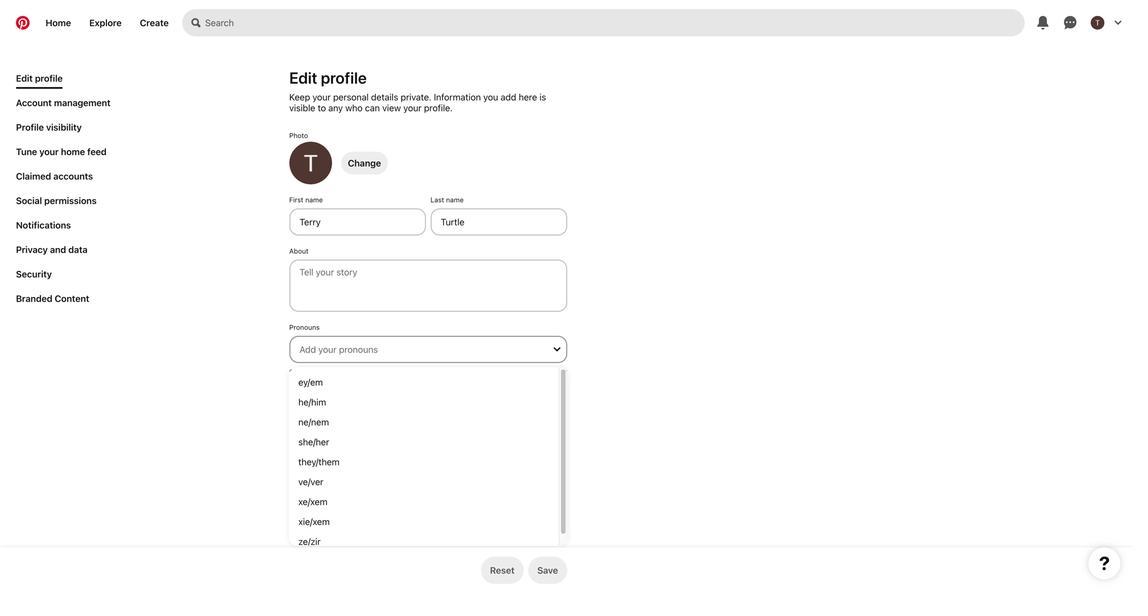 Task type: describe. For each thing, give the bounding box(es) containing it.
on
[[429, 368, 437, 376]]

social permissions
[[16, 196, 97, 206]]

website
[[289, 396, 315, 404]]

tune your home feed
[[16, 146, 107, 157]]

he/him
[[299, 397, 326, 408]]

terry image
[[289, 142, 332, 185]]

privacy
[[16, 245, 48, 255]]

First name text field
[[289, 209, 426, 236]]

profile
[[16, 122, 44, 133]]

home
[[61, 146, 85, 157]]

edit for edit profile keep your personal details private. information you add here is visible to any who can view your profile.
[[289, 68, 318, 87]]

others
[[487, 368, 508, 376]]

home link
[[36, 9, 80, 36]]

visible
[[289, 103, 316, 113]]

to left 2
[[326, 368, 332, 376]]

branded content link
[[11, 289, 94, 309]]

private.
[[401, 92, 432, 103]]

can inside edit profile keep your personal details private. information you add here is visible to any who can view your profile.
[[365, 103, 380, 113]]

profile visibility
[[16, 122, 82, 133]]

your inside choose up to 2 sets of pronouns to appear on your profile so others know how to refer to you. you can edit or remove these any time.
[[439, 368, 453, 376]]

list containing edit profile
[[11, 68, 115, 313]]

tune your home feed link
[[11, 142, 111, 162]]

sets
[[340, 368, 354, 376]]

edit profile
[[16, 73, 63, 84]]

account management
[[16, 97, 111, 108]]

who
[[346, 103, 363, 113]]

choose
[[289, 368, 314, 376]]

social
[[16, 196, 42, 206]]

last name
[[431, 196, 464, 204]]

management
[[54, 97, 111, 108]]

you.
[[298, 376, 311, 384]]

these
[[389, 376, 407, 384]]

information
[[434, 92, 481, 103]]

claimed accounts link
[[11, 166, 98, 186]]

explore link
[[80, 9, 131, 36]]

permissions
[[44, 196, 97, 206]]

details
[[371, 92, 399, 103]]

Pronouns text field
[[300, 342, 544, 358]]

branded
[[16, 294, 52, 304]]

About text field
[[289, 260, 568, 312]]

reset
[[490, 566, 515, 577]]

refer
[[552, 368, 567, 376]]

you
[[313, 376, 325, 384]]

edit for edit profile
[[16, 73, 33, 84]]

tune
[[16, 146, 37, 157]]

keep
[[289, 92, 310, 103]]

ey/em
[[299, 377, 323, 388]]

about
[[289, 247, 309, 255]]

personal
[[333, 92, 369, 103]]

your right view
[[404, 103, 422, 113]]

or
[[355, 376, 362, 384]]

terry turtle image
[[1092, 16, 1105, 30]]

add
[[501, 92, 517, 103]]

Username text field
[[289, 459, 568, 487]]

Website url field
[[289, 408, 568, 435]]

pronouns
[[289, 324, 320, 332]]

to right how
[[544, 368, 550, 376]]

profile inside choose up to 2 sets of pronouns to appear on your profile so others know how to refer to you. you can edit or remove these any time.
[[455, 368, 476, 376]]

you
[[484, 92, 499, 103]]

first name
[[289, 196, 323, 204]]

your inside list
[[39, 146, 59, 157]]

any inside edit profile keep your personal details private. information you add here is visible to any who can view your profile.
[[329, 103, 343, 113]]

Search text field
[[205, 9, 1025, 36]]

data
[[68, 245, 88, 255]]

claimed accounts
[[16, 171, 93, 182]]

photo
[[289, 132, 308, 140]]

ne/nem
[[299, 417, 329, 428]]

edit profile link
[[11, 68, 67, 89]]

security link
[[11, 264, 56, 284]]

xe/xem
[[299, 497, 328, 508]]

up
[[316, 368, 324, 376]]



Task type: locate. For each thing, give the bounding box(es) containing it.
1 horizontal spatial edit
[[289, 68, 318, 87]]

0 vertical spatial any
[[329, 103, 343, 113]]

xie/xem
[[299, 517, 330, 528]]

1 vertical spatial any
[[409, 376, 420, 384]]

your right tune
[[39, 146, 59, 157]]

your right on
[[439, 368, 453, 376]]

is
[[540, 92, 547, 103]]

any left the "time."
[[409, 376, 420, 384]]

name right last
[[446, 196, 464, 204]]

profile for edit profile keep your personal details private. information you add here is visible to any who can view your profile.
[[321, 68, 367, 87]]

privacy and data
[[16, 245, 88, 255]]

can right who
[[365, 103, 380, 113]]

change
[[348, 158, 381, 169]]

account
[[16, 97, 52, 108]]

0 horizontal spatial edit
[[16, 73, 33, 84]]

any left who
[[329, 103, 343, 113]]

0 horizontal spatial name
[[306, 196, 323, 204]]

search icon image
[[192, 18, 201, 27]]

appear
[[405, 368, 427, 376]]

edit up 'account'
[[16, 73, 33, 84]]

notifications link
[[11, 215, 76, 235]]

social permissions link
[[11, 191, 101, 211]]

ze/zir
[[299, 537, 321, 548]]

she/her
[[299, 437, 329, 448]]

to left you.
[[289, 376, 296, 384]]

profile for edit profile
[[35, 73, 63, 84]]

claimed
[[16, 171, 51, 182]]

edit inside edit profile keep your personal details private. information you add here is visible to any who can view your profile.
[[289, 68, 318, 87]]

1 horizontal spatial name
[[446, 196, 464, 204]]

they/them
[[299, 457, 340, 468]]

list box
[[289, 368, 568, 552]]

name
[[306, 196, 323, 204], [446, 196, 464, 204]]

can inside choose up to 2 sets of pronouns to appear on your profile so others know how to refer to you. you can edit or remove these any time.
[[327, 376, 339, 384]]

first
[[289, 196, 304, 204]]

0 horizontal spatial can
[[327, 376, 339, 384]]

last
[[431, 196, 444, 204]]

security
[[16, 269, 52, 280]]

to
[[318, 103, 326, 113], [326, 368, 332, 376], [396, 368, 403, 376], [544, 368, 550, 376], [289, 376, 296, 384]]

edit
[[341, 376, 353, 384]]

www.pinterest.com/terryturtle85
[[289, 491, 394, 499]]

1 horizontal spatial can
[[365, 103, 380, 113]]

0 horizontal spatial profile
[[35, 73, 63, 84]]

profile up personal
[[321, 68, 367, 87]]

of
[[356, 368, 362, 376]]

account management link
[[11, 93, 115, 113]]

edit up keep
[[289, 68, 318, 87]]

your right keep
[[313, 92, 331, 103]]

your
[[313, 92, 331, 103], [404, 103, 422, 113], [39, 146, 59, 157], [439, 368, 453, 376]]

0 vertical spatial can
[[365, 103, 380, 113]]

save button
[[529, 557, 568, 585]]

know
[[510, 368, 527, 376]]

1 horizontal spatial profile
[[321, 68, 367, 87]]

1 horizontal spatial any
[[409, 376, 420, 384]]

profile
[[321, 68, 367, 87], [35, 73, 63, 84], [455, 368, 476, 376]]

so
[[478, 368, 485, 376]]

none field containing pronouns
[[285, 324, 572, 389]]

name for first name
[[306, 196, 323, 204]]

feed
[[87, 146, 107, 157]]

Last name text field
[[431, 209, 568, 236]]

profile.
[[424, 103, 453, 113]]

1 name from the left
[[306, 196, 323, 204]]

how
[[529, 368, 542, 376]]

to left appear
[[396, 368, 403, 376]]

edit
[[289, 68, 318, 87], [16, 73, 33, 84]]

profile inside edit profile keep your personal details private. information you add here is visible to any who can view your profile.
[[321, 68, 367, 87]]

create
[[140, 17, 169, 28]]

can right you
[[327, 376, 339, 384]]

save
[[538, 566, 558, 577]]

name for last name
[[446, 196, 464, 204]]

to right visible
[[318, 103, 326, 113]]

any
[[329, 103, 343, 113], [409, 376, 420, 384]]

name right first at the top left of page
[[306, 196, 323, 204]]

profile visibility link
[[11, 117, 86, 137]]

edit inside 'link'
[[16, 73, 33, 84]]

list
[[11, 68, 115, 313]]

2
[[334, 368, 338, 376]]

1 vertical spatial can
[[327, 376, 339, 384]]

to inside edit profile keep your personal details private. information you add here is visible to any who can view your profile.
[[318, 103, 326, 113]]

time.
[[422, 376, 438, 384]]

2 name from the left
[[446, 196, 464, 204]]

accounts
[[53, 171, 93, 182]]

profile up account management link at the left of the page
[[35, 73, 63, 84]]

2 horizontal spatial profile
[[455, 368, 476, 376]]

view
[[383, 103, 401, 113]]

content
[[55, 294, 89, 304]]

username
[[289, 447, 322, 455]]

create link
[[131, 9, 178, 36]]

branded content
[[16, 294, 89, 304]]

change button
[[341, 152, 388, 175]]

home
[[46, 17, 71, 28]]

choose up to 2 sets of pronouns to appear on your profile so others know how to refer to you. you can edit or remove these any time.
[[289, 368, 567, 384]]

here
[[519, 92, 537, 103]]

profile inside 'link'
[[35, 73, 63, 84]]

pronouns
[[364, 368, 395, 376]]

and
[[50, 245, 66, 255]]

remove
[[364, 376, 387, 384]]

None field
[[285, 324, 572, 389]]

any inside choose up to 2 sets of pronouns to appear on your profile so others know how to refer to you. you can edit or remove these any time.
[[409, 376, 420, 384]]

edit profile keep your personal details private. information you add here is visible to any who can view your profile.
[[289, 68, 547, 113]]

0 horizontal spatial any
[[329, 103, 343, 113]]

profile left so
[[455, 368, 476, 376]]

ve/ver
[[299, 477, 324, 488]]

list box containing ey/em
[[289, 368, 568, 552]]

reset button
[[481, 557, 524, 585]]

privacy and data link
[[11, 240, 92, 260]]

visibility
[[46, 122, 82, 133]]

explore
[[89, 17, 122, 28]]

notifications
[[16, 220, 71, 231]]



Task type: vqa. For each thing, say whether or not it's contained in the screenshot.
Notifications on the left top of page
yes



